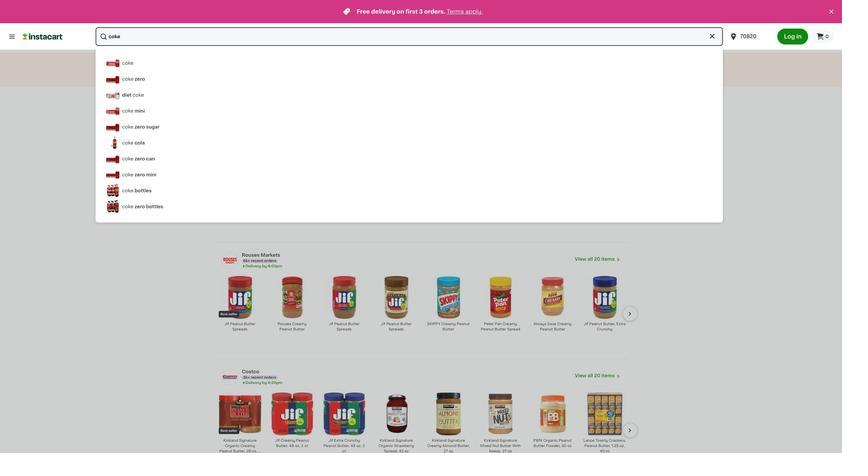 Task type: locate. For each thing, give the bounding box(es) containing it.
0 horizontal spatial jif peanut butter spreads image
[[219, 276, 262, 319]]

1 horizontal spatial jif peanut butter spreads image
[[323, 276, 366, 319]]

skippy creamy peanut butter image
[[427, 276, 470, 319]]

costco show all 20 items element
[[242, 368, 575, 375]]

rouses markets show all 20 items element
[[242, 252, 575, 258]]

1 vertical spatial item carousel region
[[217, 390, 638, 453]]

peter pan creamy peanut butter spread image
[[479, 276, 522, 319]]

kirkland signature mixed nut butter with seeds, 27 oz image
[[479, 393, 522, 435]]

1 item carousel region from the top
[[217, 273, 638, 361]]

search products, stores, and recipes element
[[0, 27, 843, 453]]

search list box
[[101, 55, 718, 217]]

instacart logo image
[[23, 33, 62, 41]]

jif peanut butter spreads image
[[219, 276, 262, 319], [323, 276, 366, 319], [375, 276, 418, 319]]

1 jif peanut butter spreads image from the left
[[219, 276, 262, 319]]

2 horizontal spatial jif peanut butter spreads image
[[375, 276, 418, 319]]

0 vertical spatial item carousel region
[[217, 273, 638, 361]]

item carousel region for costco show all 20 items element
[[217, 390, 638, 453]]

lance toasty crackers, peanut butter, 1.25 oz, 40 ct image
[[584, 393, 627, 435]]

rouses creamy peanut butter image
[[271, 276, 314, 319]]

item carousel region for the rouses markets show all 20 items element
[[217, 273, 638, 361]]

item carousel region
[[217, 273, 638, 361], [217, 390, 638, 453]]

kirkland signature creamy almond butter, 27 oz image
[[427, 393, 470, 435]]

2 item carousel region from the top
[[217, 390, 638, 453]]

None search field
[[96, 27, 724, 46]]

limited time offer region
[[0, 0, 828, 23]]



Task type: describe. For each thing, give the bounding box(es) containing it.
none search field inside search products, stores, and recipes element
[[96, 27, 724, 46]]

kirkland signature organic creamy peanut butter, 28 oz, 2 ct image
[[219, 393, 262, 435]]

always save creamy peanut butter image
[[532, 276, 574, 319]]

2 jif peanut butter spreads image from the left
[[323, 276, 366, 319]]

pbfit organic peanut butter powder, 30 oz image
[[532, 393, 574, 435]]

kirkland signature organic strawberry spread, 42 oz image
[[375, 393, 418, 435]]

jif creamy peanut butter, 48 oz, 2 ct image
[[271, 393, 314, 435]]

Search field
[[96, 27, 724, 46]]

jif extra crunchy peanut butter, 48 oz, 2 ct image
[[323, 393, 366, 435]]

3 jif peanut butter spreads image from the left
[[375, 276, 418, 319]]

jif peanut butter, extra crunchy image
[[584, 276, 627, 319]]



Task type: vqa. For each thing, say whether or not it's contained in the screenshot.
the leftmost Jif Peanut Butter Spreads image
yes



